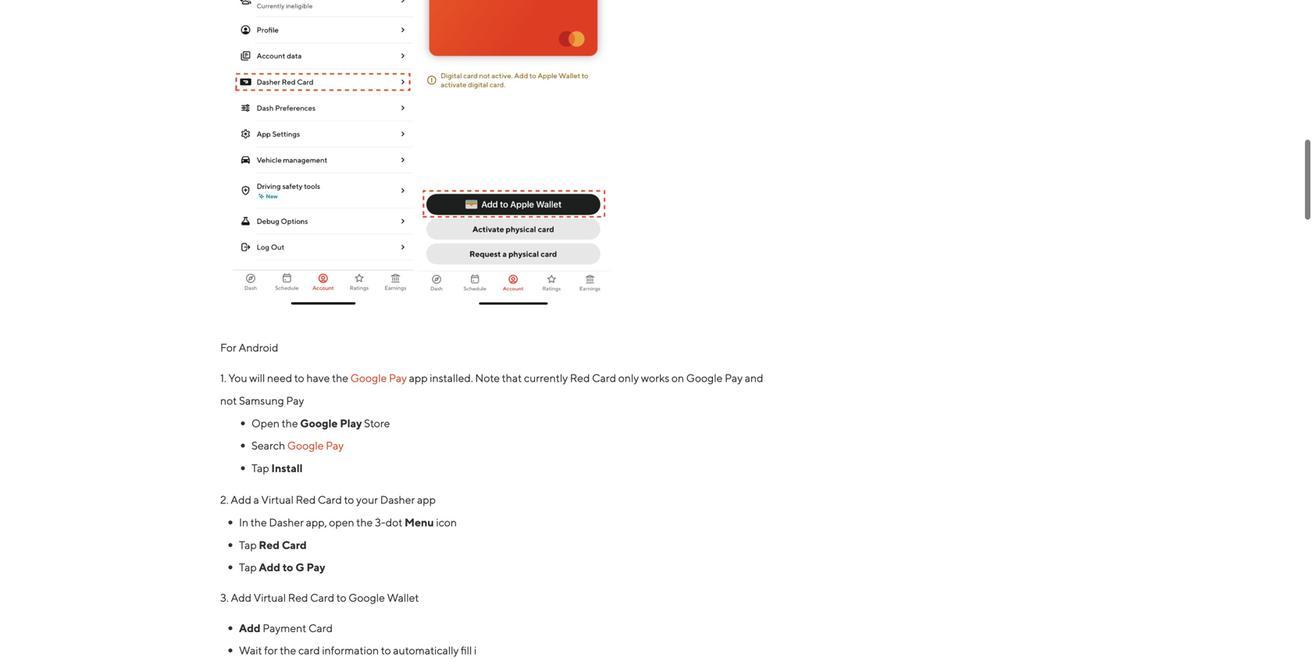 Task type: vqa. For each thing, say whether or not it's contained in the screenshot.
of to the bottom
no



Task type: locate. For each thing, give the bounding box(es) containing it.
i
[[474, 616, 477, 629]]

app,
[[306, 488, 327, 501]]

card left only
[[592, 344, 616, 357]]

dasher up dot
[[380, 466, 415, 479]]

red inside app installed. note that currently red card only works on google pay and not samsung pay
[[570, 344, 590, 357]]

virtual
[[261, 466, 294, 479], [254, 563, 286, 576]]

red up app,
[[296, 466, 316, 479]]

samsung
[[239, 366, 284, 379]]

google
[[686, 344, 723, 357], [300, 389, 338, 402], [287, 411, 324, 424], [349, 563, 385, 576]]

1 horizontal spatial dasher
[[380, 466, 415, 479]]

red right the currently
[[570, 344, 590, 357]]

card
[[592, 344, 616, 357], [318, 466, 342, 479], [282, 511, 307, 523], [310, 563, 334, 576], [308, 594, 333, 607]]

dasher up tap red card
[[269, 488, 304, 501]]

to up input
[[381, 616, 391, 629]]

pay
[[725, 344, 743, 357], [286, 366, 304, 379], [326, 411, 344, 424], [307, 533, 325, 546]]

wait
[[239, 616, 262, 629]]

0 vertical spatial tap
[[251, 434, 269, 447]]

tap down tap red card
[[239, 533, 257, 546]]

install
[[271, 434, 303, 447]]

1 horizontal spatial your
[[399, 639, 421, 652]]

add for tap
[[259, 533, 280, 546]]

menu
[[405, 488, 434, 501]]

google inside app installed. note that currently red card only works on google pay and not samsung pay
[[686, 344, 723, 357]]

will
[[249, 344, 265, 357]]

1 vertical spatial for
[[299, 639, 312, 652]]

g
[[295, 533, 304, 546]]

app
[[409, 344, 428, 357], [417, 466, 436, 479]]

app left installed.
[[409, 344, 428, 357]]

add right 3.
[[231, 563, 252, 576]]

tap for tap install
[[251, 434, 269, 447]]

virtual down tap add to g pay
[[254, 563, 286, 576]]

add down tap red card
[[259, 533, 280, 546]]

tap
[[251, 434, 269, 447], [239, 511, 257, 523], [239, 533, 257, 546]]

tap down the search
[[251, 434, 269, 447]]

information
[[322, 616, 379, 629]]

to left have
[[294, 344, 304, 357]]

prompted
[[248, 639, 297, 652]]

automatically
[[393, 616, 459, 629]]

app up 'menu'
[[417, 466, 436, 479]]

2. add a virtual red card to your dasher app
[[220, 466, 436, 479]]

red
[[570, 344, 590, 357], [296, 466, 316, 479], [259, 511, 280, 523], [288, 563, 308, 576]]

for
[[264, 616, 278, 629], [299, 639, 312, 652]]

your up 3-
[[356, 466, 378, 479]]

the left 3-
[[356, 488, 373, 501]]

0 vertical spatial dasher
[[380, 466, 415, 479]]

in the dasher app, open the 3-dot menu icon
[[239, 488, 457, 501]]

dasher
[[380, 466, 415, 479], [269, 488, 304, 501]]

1 vertical spatial dasher
[[269, 488, 304, 501]]

0 vertical spatial app
[[409, 344, 428, 357]]

your right input
[[399, 639, 421, 652]]

card inside app installed. note that currently red card only works on google pay and not samsung pay
[[592, 344, 616, 357]]

play
[[340, 389, 362, 402]]

in
[[239, 488, 248, 501]]

google left wallet
[[349, 563, 385, 576]]

to
[[294, 344, 304, 357], [344, 466, 354, 479], [283, 533, 293, 546], [336, 563, 346, 576], [381, 616, 391, 629], [463, 639, 473, 652]]

1 vertical spatial virtual
[[254, 563, 286, 576]]

input
[[371, 639, 397, 652]]

your
[[356, 466, 378, 479], [399, 639, 421, 652]]

virtual right a
[[261, 466, 294, 479]]

open
[[329, 488, 354, 501]]

to down fill
[[463, 639, 473, 652]]

if prompted for an address, input your address to proceed
[[239, 639, 516, 652]]

tap down in
[[239, 511, 257, 523]]

0 vertical spatial virtual
[[261, 466, 294, 479]]

0 horizontal spatial for
[[264, 616, 278, 629]]

add left a
[[231, 466, 251, 479]]

card up 'add payment card'
[[310, 563, 334, 576]]

only
[[618, 344, 639, 357]]

search
[[251, 411, 285, 424]]

wallet
[[387, 563, 419, 576]]

open
[[251, 389, 280, 402]]

1 vertical spatial your
[[399, 639, 421, 652]]

red up tap add to g pay
[[259, 511, 280, 523]]

pay down play
[[326, 411, 344, 424]]

0 vertical spatial your
[[356, 466, 378, 479]]

open the google play
[[251, 389, 362, 402]]

for left an
[[299, 639, 312, 652]]

for right the wait
[[264, 616, 278, 629]]

add
[[231, 466, 251, 479], [259, 533, 280, 546], [231, 563, 252, 576], [239, 594, 261, 607]]

google down open the google play
[[287, 411, 324, 424]]

tap for tap red card
[[239, 511, 257, 523]]

google right the on at bottom right
[[686, 344, 723, 357]]

1 vertical spatial tap
[[239, 511, 257, 523]]

the
[[332, 344, 348, 357], [282, 389, 298, 402], [251, 488, 267, 501], [356, 488, 373, 501], [280, 616, 296, 629]]

2 vertical spatial tap
[[239, 533, 257, 546]]

card
[[298, 616, 320, 629]]



Task type: describe. For each thing, give the bounding box(es) containing it.
0 horizontal spatial your
[[356, 466, 378, 479]]

to left g on the left of page
[[283, 533, 293, 546]]

1 vertical spatial app
[[417, 466, 436, 479]]

1.
[[220, 344, 226, 357]]

and
[[745, 344, 763, 357]]

tap install
[[251, 434, 303, 447]]

dot
[[386, 488, 402, 501]]

you
[[228, 344, 247, 357]]

address,
[[329, 639, 369, 652]]

card up card
[[308, 594, 333, 607]]

pay right g on the left of page
[[307, 533, 325, 546]]

google up the google pay link
[[300, 389, 338, 402]]

that
[[502, 344, 522, 357]]

red down g on the left of page
[[288, 563, 308, 576]]

3.
[[220, 563, 229, 576]]

works
[[641, 344, 669, 357]]

icon
[[436, 488, 457, 501]]

card up open
[[318, 466, 342, 479]]

to up in the dasher app, open the 3-dot menu icon
[[344, 466, 354, 479]]

a
[[253, 466, 259, 479]]

google pay link
[[287, 411, 344, 424]]

3. add virtual red card to google wallet
[[220, 563, 419, 576]]

user-added image image
[[220, 0, 611, 282]]

the left card
[[280, 616, 296, 629]]

add for 2.
[[231, 466, 251, 479]]

installed.
[[430, 344, 473, 357]]

fill
[[461, 616, 472, 629]]

an
[[314, 639, 326, 652]]

app inside app installed. note that currently red card only works on google pay and not samsung pay
[[409, 344, 428, 357]]

note
[[475, 344, 500, 357]]

address
[[423, 639, 461, 652]]

0 horizontal spatial dasher
[[269, 488, 304, 501]]

if
[[239, 639, 246, 652]]

0 vertical spatial for
[[264, 616, 278, 629]]

add for 3.
[[231, 563, 252, 576]]

tap for tap add to g pay
[[239, 533, 257, 546]]

tap red card
[[239, 511, 307, 523]]

app installed. note that currently red card only works on google pay and not samsung pay
[[220, 344, 763, 379]]

1. you will need to have the
[[220, 344, 350, 357]]

need
[[267, 344, 292, 357]]

on
[[672, 344, 684, 357]]

card up g on the left of page
[[282, 511, 307, 523]]

currently
[[524, 344, 568, 357]]

tap add to g pay
[[239, 533, 325, 546]]

3-
[[375, 488, 386, 501]]

pay down 1. you will need to have the
[[286, 366, 304, 379]]

payment
[[263, 594, 306, 607]]

to up information
[[336, 563, 346, 576]]

the right have
[[332, 344, 348, 357]]

proceed
[[475, 639, 516, 652]]

the right in
[[251, 488, 267, 501]]

have
[[306, 344, 330, 357]]

the up 'search google pay'
[[282, 389, 298, 402]]

add up the wait
[[239, 594, 261, 607]]

not
[[220, 366, 237, 379]]

pay left the and
[[725, 344, 743, 357]]

2.
[[220, 466, 229, 479]]

wait for the card information to automatically fill i
[[239, 616, 477, 629]]

1 horizontal spatial for
[[299, 639, 312, 652]]

add payment card
[[239, 594, 333, 607]]

search google pay
[[251, 411, 344, 424]]



